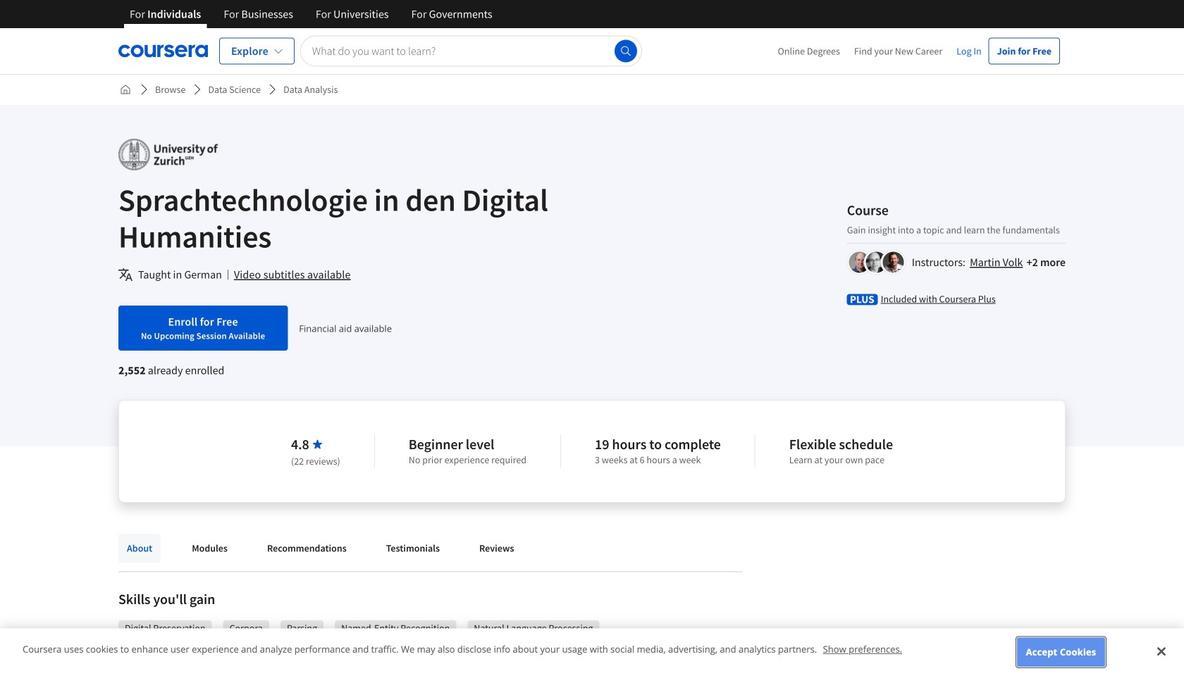 Task type: describe. For each thing, give the bounding box(es) containing it.
banner navigation
[[118, 0, 504, 28]]

coursera plus image
[[847, 294, 878, 306]]

simon clematide image
[[883, 252, 904, 273]]

privacy alert dialog
[[0, 629, 1184, 679]]



Task type: vqa. For each thing, say whether or not it's contained in the screenshot.
Search Box
yes



Task type: locate. For each thing, give the bounding box(es) containing it.
None search field
[[300, 36, 642, 67]]

What do you want to learn? text field
[[300, 36, 642, 67]]

martin volk image
[[849, 252, 870, 273]]

home image
[[120, 84, 131, 95]]

noah bubenhofer image
[[866, 252, 887, 273]]

university of zurich image
[[118, 139, 251, 171]]

coursera image
[[118, 40, 208, 62]]



